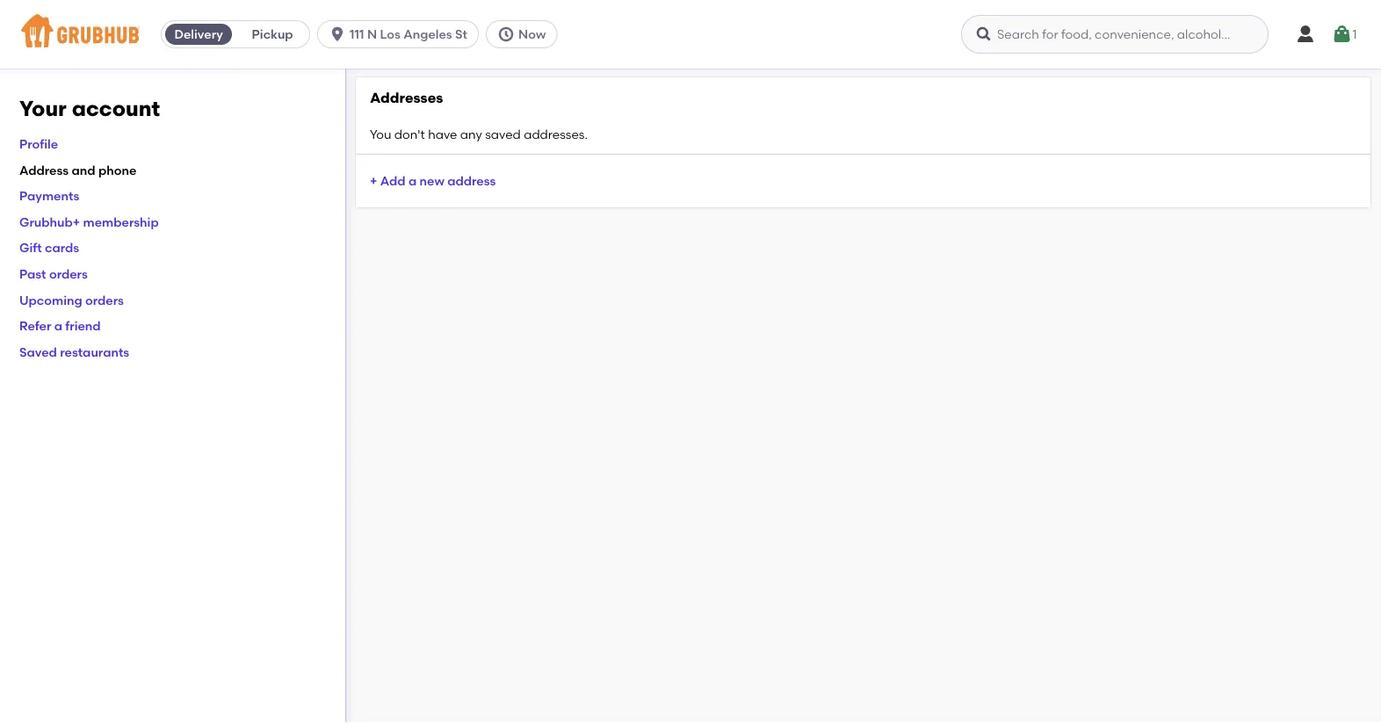 Task type: vqa. For each thing, say whether or not it's contained in the screenshot.
the Payments link
yes



Task type: describe. For each thing, give the bounding box(es) containing it.
phone
[[98, 162, 137, 177]]

past orders link
[[19, 267, 88, 281]]

111
[[350, 27, 364, 42]]

1 vertical spatial a
[[54, 319, 62, 333]]

a inside + add a new address button
[[409, 173, 417, 188]]

don't
[[395, 127, 425, 142]]

Search for food, convenience, alcohol... search field
[[962, 15, 1269, 54]]

new
[[420, 173, 445, 188]]

upcoming orders link
[[19, 293, 124, 307]]

saved restaurants
[[19, 345, 129, 359]]

profile link
[[19, 136, 58, 151]]

svg image
[[329, 25, 346, 43]]

now button
[[486, 20, 565, 48]]

delivery
[[174, 27, 223, 42]]

angeles
[[404, 27, 452, 42]]

addresses
[[370, 89, 443, 106]]

add
[[380, 173, 406, 188]]

pickup
[[252, 27, 293, 42]]

your
[[19, 96, 67, 121]]

you don't have any saved addresses.
[[370, 127, 588, 142]]

address
[[19, 162, 69, 177]]

grubhub+ membership
[[19, 214, 159, 229]]

profile
[[19, 136, 58, 151]]

111 n los angeles st button
[[317, 20, 486, 48]]

orders for upcoming orders
[[85, 293, 124, 307]]



Task type: locate. For each thing, give the bounding box(es) containing it.
membership
[[83, 214, 159, 229]]

refer a friend link
[[19, 319, 101, 333]]

saved restaurants link
[[19, 345, 129, 359]]

svg image
[[1296, 24, 1317, 45], [1332, 24, 1353, 45], [498, 25, 515, 43], [976, 25, 993, 43]]

friend
[[65, 319, 101, 333]]

account
[[72, 96, 160, 121]]

have
[[428, 127, 457, 142]]

and
[[72, 162, 95, 177]]

1 button
[[1332, 18, 1358, 50]]

past
[[19, 267, 46, 281]]

address
[[448, 173, 496, 188]]

0 vertical spatial orders
[[49, 267, 88, 281]]

gift cards
[[19, 240, 79, 255]]

your account
[[19, 96, 160, 121]]

a
[[409, 173, 417, 188], [54, 319, 62, 333]]

restaurants
[[60, 345, 129, 359]]

a left new
[[409, 173, 417, 188]]

111 n los angeles st
[[350, 27, 468, 42]]

payments
[[19, 188, 79, 203]]

any
[[460, 127, 482, 142]]

a right refer
[[54, 319, 62, 333]]

1
[[1353, 27, 1358, 42]]

+ add a new address
[[370, 173, 496, 188]]

orders up "upcoming orders" link
[[49, 267, 88, 281]]

1 horizontal spatial a
[[409, 173, 417, 188]]

you
[[370, 127, 392, 142]]

upcoming orders
[[19, 293, 124, 307]]

orders for past orders
[[49, 267, 88, 281]]

svg image inside 1 button
[[1332, 24, 1353, 45]]

past orders
[[19, 267, 88, 281]]

los
[[380, 27, 401, 42]]

upcoming
[[19, 293, 82, 307]]

+
[[370, 173, 377, 188]]

n
[[367, 27, 377, 42]]

delivery button
[[162, 20, 236, 48]]

saved
[[19, 345, 57, 359]]

orders
[[49, 267, 88, 281], [85, 293, 124, 307]]

orders up friend
[[85, 293, 124, 307]]

0 vertical spatial a
[[409, 173, 417, 188]]

now
[[519, 27, 546, 42]]

gift
[[19, 240, 42, 255]]

cards
[[45, 240, 79, 255]]

address and phone
[[19, 162, 137, 177]]

grubhub+ membership link
[[19, 214, 159, 229]]

refer
[[19, 319, 51, 333]]

grubhub+
[[19, 214, 80, 229]]

payments link
[[19, 188, 79, 203]]

0 horizontal spatial a
[[54, 319, 62, 333]]

gift cards link
[[19, 240, 79, 255]]

+ add a new address button
[[370, 165, 496, 197]]

refer a friend
[[19, 319, 101, 333]]

addresses.
[[524, 127, 588, 142]]

saved
[[485, 127, 521, 142]]

svg image inside now button
[[498, 25, 515, 43]]

pickup button
[[236, 20, 310, 48]]

st
[[455, 27, 468, 42]]

main navigation navigation
[[0, 0, 1382, 69]]

1 vertical spatial orders
[[85, 293, 124, 307]]

address and phone link
[[19, 162, 137, 177]]



